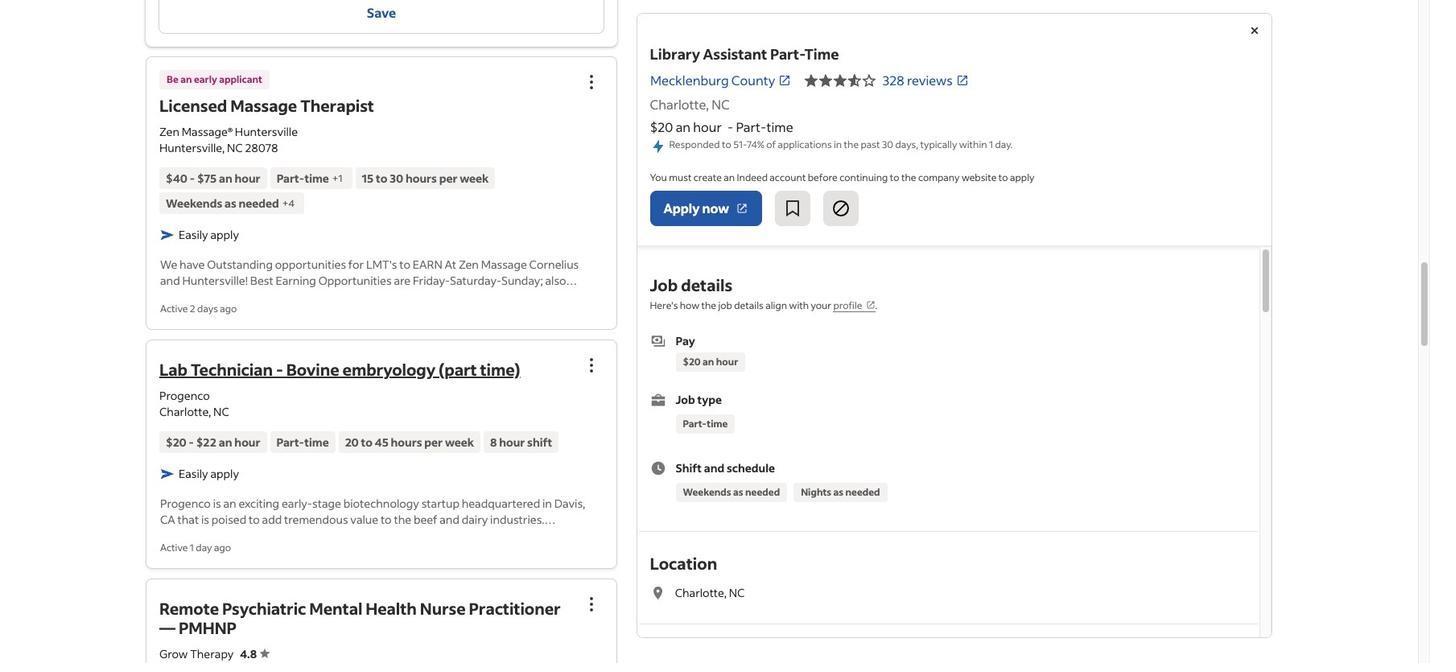 Task type: locate. For each thing, give the bounding box(es) containing it.
1 horizontal spatial 30
[[883, 138, 894, 151]]

15 to 30 hours per week
[[362, 171, 489, 186]]

charlotte, nc down mecklenburg
[[651, 96, 730, 113]]

1 left day
[[190, 542, 194, 554]]

time
[[767, 118, 794, 135], [305, 171, 329, 186], [708, 418, 729, 430], [305, 435, 329, 450]]

part-time for active 1 day ago
[[277, 435, 329, 450]]

easily for is
[[179, 466, 208, 482]]

1 horizontal spatial +
[[332, 172, 339, 184]]

0 vertical spatial ago
[[220, 303, 237, 315]]

0 vertical spatial progenco
[[159, 388, 210, 404]]

an up responded
[[676, 118, 691, 135]]

needed right nights
[[846, 486, 881, 499]]

—
[[159, 618, 175, 639]]

details
[[682, 275, 733, 296], [735, 300, 764, 312]]

needed for weekends as needed
[[746, 486, 781, 499]]

zen inside we have outstanding opportunities for lmt's to earn at zen massage cornelius and huntersville! best earning opportunities are friday-saturday-sunday; also…
[[459, 257, 479, 272]]

2 horizontal spatial $20
[[684, 356, 701, 368]]

an right create
[[724, 172, 736, 184]]

and inside progenco is an exciting early-stage biotechnology startup headquartered in davis, ca that is poised to add tremendous value to the beef and dairy industries.…
[[440, 512, 460, 528]]

1 horizontal spatial 1
[[339, 172, 343, 184]]

1 horizontal spatial massage
[[481, 257, 527, 272]]

1 horizontal spatial $20
[[651, 118, 674, 135]]

part- down job type
[[684, 418, 708, 430]]

saturday-
[[450, 273, 502, 288]]

part-time
[[684, 418, 729, 430], [277, 435, 329, 450]]

an right $22
[[219, 435, 232, 450]]

0 vertical spatial apply
[[1011, 172, 1035, 184]]

active down ca on the bottom left of the page
[[160, 542, 188, 554]]

to up are
[[400, 257, 411, 272]]

$20 for $20 an hour
[[684, 356, 701, 368]]

2 active from the top
[[160, 542, 188, 554]]

1 horizontal spatial part-time
[[684, 418, 729, 430]]

mecklenburg county
[[651, 72, 776, 89]]

charlotte, nc for location
[[676, 586, 746, 601]]

1 vertical spatial apply
[[211, 227, 239, 242]]

1 horizontal spatial details
[[735, 300, 764, 312]]

30 right past
[[883, 138, 894, 151]]

an up the poised
[[223, 496, 236, 511]]

2 horizontal spatial as
[[834, 486, 844, 499]]

reviews
[[908, 72, 954, 89]]

1 horizontal spatial weekends
[[684, 486, 732, 499]]

mecklenburg county link
[[651, 71, 792, 90]]

day
[[196, 542, 212, 554]]

must
[[670, 172, 692, 184]]

at
[[445, 257, 457, 272]]

hours
[[406, 171, 437, 186], [391, 435, 422, 450]]

as
[[225, 196, 236, 211], [734, 486, 744, 499], [834, 486, 844, 499]]

details up how
[[682, 275, 733, 296]]

30
[[883, 138, 894, 151], [390, 171, 403, 186]]

account
[[770, 172, 807, 184]]

here's how the job details align with your
[[651, 300, 834, 312]]

easily down $22
[[179, 466, 208, 482]]

1 vertical spatial zen
[[459, 257, 479, 272]]

0 vertical spatial in
[[835, 138, 843, 151]]

the
[[845, 138, 860, 151], [902, 172, 917, 184], [702, 300, 717, 312], [394, 512, 412, 528]]

1 vertical spatial progenco
[[160, 496, 211, 511]]

1 horizontal spatial as
[[734, 486, 744, 499]]

1 active from the top
[[160, 303, 188, 315]]

your
[[812, 300, 832, 312]]

0 horizontal spatial in
[[543, 496, 552, 511]]

hour up "weekends as needed + 4"
[[235, 171, 261, 186]]

apply down $20 - $22 an hour
[[211, 466, 239, 482]]

1 vertical spatial +
[[282, 197, 289, 209]]

0 horizontal spatial is
[[201, 512, 209, 528]]

1 horizontal spatial is
[[213, 496, 221, 511]]

active
[[160, 303, 188, 315], [160, 542, 188, 554]]

apply now
[[664, 200, 730, 217]]

job for job details
[[651, 275, 678, 296]]

1 vertical spatial job
[[676, 392, 696, 408]]

easily apply up have at the top left
[[179, 227, 239, 242]]

lab technician - bovine embryology (part time) progenco charlotte, nc
[[159, 359, 521, 420]]

to down biotechnology
[[381, 512, 392, 528]]

details right job
[[735, 300, 764, 312]]

charlotte, down location
[[676, 586, 727, 601]]

0 horizontal spatial needed
[[239, 196, 279, 211]]

mental
[[309, 599, 363, 620]]

beef
[[414, 512, 438, 528]]

to down exciting
[[249, 512, 260, 528]]

typically
[[921, 138, 958, 151]]

1 vertical spatial week
[[445, 435, 474, 450]]

time up of
[[767, 118, 794, 135]]

assistant
[[704, 44, 768, 64]]

0 horizontal spatial $20
[[166, 435, 187, 450]]

company
[[919, 172, 961, 184]]

within
[[960, 138, 988, 151]]

active left the 2 at the left of page
[[160, 303, 188, 315]]

as down schedule
[[734, 486, 744, 499]]

0 horizontal spatial 30
[[390, 171, 403, 186]]

hours right 15
[[406, 171, 437, 186]]

+ down part-time + 1
[[282, 197, 289, 209]]

0 vertical spatial charlotte,
[[651, 96, 710, 113]]

in left davis,
[[543, 496, 552, 511]]

profile
[[834, 300, 863, 312]]

in left past
[[835, 138, 843, 151]]

progenco up that at the bottom of the page
[[160, 496, 211, 511]]

is right that at the bottom of the page
[[201, 512, 209, 528]]

easily apply
[[179, 227, 239, 242], [179, 466, 239, 482]]

active for that
[[160, 542, 188, 554]]

0 vertical spatial $20
[[651, 118, 674, 135]]

and down the we
[[160, 273, 180, 288]]

hour
[[694, 118, 723, 135], [235, 171, 261, 186], [717, 356, 739, 368], [235, 435, 260, 450], [499, 435, 525, 450]]

1 horizontal spatial and
[[440, 512, 460, 528]]

0 vertical spatial charlotte, nc
[[651, 96, 730, 113]]

1 vertical spatial charlotte, nc
[[676, 586, 746, 601]]

easily up have at the top left
[[179, 227, 208, 242]]

part-time down type on the bottom of page
[[684, 418, 729, 430]]

1 vertical spatial easily
[[179, 466, 208, 482]]

+ inside "weekends as needed + 4"
[[282, 197, 289, 209]]

1 horizontal spatial zen
[[459, 257, 479, 272]]

+ inside part-time + 1
[[332, 172, 339, 184]]

davis,
[[554, 496, 586, 511]]

0 horizontal spatial zen
[[159, 124, 180, 139]]

job details
[[651, 275, 733, 296]]

part- up county
[[771, 44, 805, 64]]

embryology
[[343, 359, 436, 380]]

ago right day
[[214, 542, 231, 554]]

1 vertical spatial 1
[[339, 172, 343, 184]]

$20 down pay at the bottom of page
[[684, 356, 701, 368]]

(part
[[439, 359, 477, 380]]

charlotte, up $22
[[159, 404, 211, 420]]

early
[[194, 73, 217, 85]]

are
[[394, 273, 411, 288]]

2 easily apply from the top
[[179, 466, 239, 482]]

massage
[[230, 95, 297, 116], [481, 257, 527, 272]]

is up the poised
[[213, 496, 221, 511]]

ago for huntersville!
[[220, 303, 237, 315]]

1 vertical spatial $20
[[684, 356, 701, 368]]

1 vertical spatial charlotte,
[[159, 404, 211, 420]]

0 vertical spatial easily apply
[[179, 227, 239, 242]]

2 vertical spatial charlotte,
[[676, 586, 727, 601]]

job
[[651, 275, 678, 296], [676, 392, 696, 408]]

1 vertical spatial massage
[[481, 257, 527, 272]]

job left type on the bottom of page
[[676, 392, 696, 408]]

part-time left 20
[[277, 435, 329, 450]]

1 left day.
[[990, 138, 994, 151]]

the left 'beef'
[[394, 512, 412, 528]]

earning
[[276, 273, 316, 288]]

save button
[[159, 0, 605, 34]]

1 vertical spatial part-time
[[277, 435, 329, 450]]

charlotte, nc down location
[[676, 586, 746, 601]]

0 horizontal spatial part-time
[[277, 435, 329, 450]]

active for and
[[160, 303, 188, 315]]

1 vertical spatial weekends
[[684, 486, 732, 499]]

hour up type on the bottom of page
[[717, 356, 739, 368]]

days,
[[896, 138, 919, 151]]

0 horizontal spatial details
[[682, 275, 733, 296]]

0 vertical spatial and
[[160, 273, 180, 288]]

per for 20 to 45 hours per week
[[425, 435, 443, 450]]

needed left "4"
[[239, 196, 279, 211]]

weekends
[[166, 196, 222, 211], [684, 486, 732, 499]]

and
[[160, 273, 180, 288], [705, 461, 725, 476], [440, 512, 460, 528]]

1 vertical spatial and
[[705, 461, 725, 476]]

1 left 15
[[339, 172, 343, 184]]

0 vertical spatial active
[[160, 303, 188, 315]]

library
[[651, 44, 701, 64]]

3.6 out of 5 stars image
[[805, 71, 877, 90]]

1 vertical spatial in
[[543, 496, 552, 511]]

$20 left $22
[[166, 435, 187, 450]]

0 horizontal spatial weekends
[[166, 196, 222, 211]]

job up here's
[[651, 275, 678, 296]]

as down "$40 - $75 an hour"
[[225, 196, 236, 211]]

2 vertical spatial and
[[440, 512, 460, 528]]

2 easily from the top
[[179, 466, 208, 482]]

weekends down $75
[[166, 196, 222, 211]]

- left bovine
[[276, 359, 283, 380]]

1 vertical spatial active
[[160, 542, 188, 554]]

schedule
[[727, 461, 776, 476]]

1 horizontal spatial needed
[[746, 486, 781, 499]]

0 vertical spatial hours
[[406, 171, 437, 186]]

needed down schedule
[[746, 486, 781, 499]]

0 horizontal spatial and
[[160, 273, 180, 288]]

part-
[[771, 44, 805, 64], [737, 118, 767, 135], [277, 171, 305, 186], [684, 418, 708, 430], [277, 435, 305, 450]]

massage up sunday; at the top
[[481, 257, 527, 272]]

hours for 45
[[391, 435, 422, 450]]

2 horizontal spatial needed
[[846, 486, 881, 499]]

easily apply down $22
[[179, 466, 239, 482]]

hours right the 45 on the bottom
[[391, 435, 422, 450]]

how
[[681, 300, 700, 312]]

progenco inside the lab technician - bovine embryology (part time) progenco charlotte, nc
[[159, 388, 210, 404]]

0 vertical spatial part-time
[[684, 418, 729, 430]]

in inside progenco is an exciting early-stage biotechnology startup headquartered in davis, ca that is poised to add tremendous value to the beef and dairy industries.…
[[543, 496, 552, 511]]

time left 20
[[305, 435, 329, 450]]

1 easily from the top
[[179, 227, 208, 242]]

time)
[[480, 359, 521, 380]]

progenco down lab
[[159, 388, 210, 404]]

30 right 15
[[390, 171, 403, 186]]

week for 15 to 30 hours per week
[[460, 171, 489, 186]]

week for 20 to 45 hours per week
[[445, 435, 474, 450]]

74%
[[747, 138, 765, 151]]

1 vertical spatial ago
[[214, 542, 231, 554]]

part-time + 1
[[277, 171, 343, 186]]

0 vertical spatial per
[[439, 171, 458, 186]]

15
[[362, 171, 374, 186]]

easily apply for have
[[179, 227, 239, 242]]

zen up saturday-
[[459, 257, 479, 272]]

lab technician - bovine embryology (part time) button
[[159, 359, 521, 380]]

apply down day.
[[1011, 172, 1035, 184]]

county
[[732, 72, 776, 89]]

practitioner
[[469, 599, 561, 620]]

to left "51-"
[[723, 138, 732, 151]]

2 vertical spatial $20
[[166, 435, 187, 450]]

job actions for licensed massage therapist is collapsed image
[[582, 73, 601, 92]]

massage up huntersville at the left top of the page
[[230, 95, 297, 116]]

charlotte, down mecklenburg
[[651, 96, 710, 113]]

45
[[375, 435, 389, 450]]

0 vertical spatial easily
[[179, 227, 208, 242]]

progenco is an exciting early-stage biotechnology startup headquartered in davis, ca that is poised to add tremendous value to the beef and dairy industries.…
[[160, 496, 586, 528]]

weekends down shift and schedule
[[684, 486, 732, 499]]

before
[[809, 172, 838, 184]]

2 horizontal spatial 1
[[990, 138, 994, 151]]

nc inside the lab technician - bovine embryology (part time) progenco charlotte, nc
[[213, 404, 229, 420]]

day.
[[996, 138, 1014, 151]]

responded
[[670, 138, 721, 151]]

be
[[167, 73, 179, 85]]

1 vertical spatial easily apply
[[179, 466, 239, 482]]

grow therapy
[[159, 647, 234, 662]]

charlotte, nc
[[651, 96, 730, 113], [676, 586, 746, 601]]

and right shift
[[705, 461, 725, 476]]

ago right the days
[[220, 303, 237, 315]]

apply down "weekends as needed + 4"
[[211, 227, 239, 242]]

needed for nights as needed
[[846, 486, 881, 499]]

0 horizontal spatial +
[[282, 197, 289, 209]]

$20 up responded
[[651, 118, 674, 135]]

0 vertical spatial 1
[[990, 138, 994, 151]]

1 vertical spatial hours
[[391, 435, 422, 450]]

an right be
[[180, 73, 192, 85]]

zen up huntersville,
[[159, 124, 180, 139]]

2 vertical spatial 1
[[190, 542, 194, 554]]

as right nights
[[834, 486, 844, 499]]

+ left 15
[[332, 172, 339, 184]]

an inside progenco is an exciting early-stage biotechnology startup headquartered in davis, ca that is poised to add tremendous value to the beef and dairy industries.…
[[223, 496, 236, 511]]

0 horizontal spatial as
[[225, 196, 236, 211]]

and down the startup
[[440, 512, 460, 528]]

mecklenburg
[[651, 72, 729, 89]]

as for weekends as needed
[[734, 486, 744, 499]]

20
[[345, 435, 359, 450]]

responded to 51-74% of applications in the past 30 days, typically within 1 day.
[[670, 138, 1014, 151]]

early-
[[282, 496, 312, 511]]

4.8
[[240, 647, 257, 662]]

nights as needed
[[802, 486, 881, 499]]

in
[[835, 138, 843, 151], [543, 496, 552, 511]]

0 vertical spatial week
[[460, 171, 489, 186]]

as for nights as needed
[[834, 486, 844, 499]]

zen inside zen massage® huntersville huntersville, nc 28078
[[159, 124, 180, 139]]

lab
[[159, 359, 188, 380]]

1 vertical spatial per
[[425, 435, 443, 450]]

the inside progenco is an exciting early-stage biotechnology startup headquartered in davis, ca that is poised to add tremendous value to the beef and dairy industries.…
[[394, 512, 412, 528]]

you
[[651, 172, 668, 184]]

0 vertical spatial weekends
[[166, 196, 222, 211]]

apply for we have outstanding opportunities for lmt's to earn at zen massage cornelius and huntersville! best earning opportunities are friday-saturday-sunday; also…
[[211, 227, 239, 242]]

an up type on the bottom of page
[[703, 356, 715, 368]]

dairy
[[462, 512, 488, 528]]

1 easily apply from the top
[[179, 227, 239, 242]]

grow
[[159, 647, 188, 662]]

0 vertical spatial +
[[332, 172, 339, 184]]

weekends for weekends as needed
[[684, 486, 732, 499]]

0 vertical spatial zen
[[159, 124, 180, 139]]

0 vertical spatial massage
[[230, 95, 297, 116]]

is
[[213, 496, 221, 511], [201, 512, 209, 528]]

2 vertical spatial apply
[[211, 466, 239, 482]]

charlotte,
[[651, 96, 710, 113], [159, 404, 211, 420], [676, 586, 727, 601]]

1 horizontal spatial in
[[835, 138, 843, 151]]

0 vertical spatial job
[[651, 275, 678, 296]]

continuing
[[840, 172, 889, 184]]



Task type: vqa. For each thing, say whether or not it's contained in the screenshot.
are
yes



Task type: describe. For each thing, give the bounding box(es) containing it.
needed for weekends as needed + 4
[[239, 196, 279, 211]]

job type
[[676, 392, 723, 408]]

tremendous
[[284, 512, 348, 528]]

job actions for lab technician - bovine embryology (part time) is collapsed image
[[582, 356, 601, 375]]

save this job image
[[784, 199, 803, 218]]

align
[[766, 300, 788, 312]]

weekends as needed + 4
[[166, 196, 295, 211]]

- up "51-"
[[728, 118, 734, 135]]

and inside we have outstanding opportunities for lmt's to earn at zen massage cornelius and huntersville! best earning opportunities are friday-saturday-sunday; also…
[[160, 273, 180, 288]]

bovine
[[286, 359, 339, 380]]

opportunities
[[319, 273, 392, 288]]

to right website
[[999, 172, 1009, 184]]

328 reviews link
[[883, 72, 970, 89]]

to inside we have outstanding opportunities for lmt's to earn at zen massage cornelius and huntersville! best earning opportunities are friday-saturday-sunday; also…
[[400, 257, 411, 272]]

0 vertical spatial details
[[682, 275, 733, 296]]

job
[[719, 300, 733, 312]]

$20 - $22 an hour
[[166, 435, 260, 450]]

weekends for weekends as needed + 4
[[166, 196, 222, 211]]

easily apply for is
[[179, 466, 239, 482]]

therapist
[[300, 95, 374, 116]]

- left $22
[[189, 435, 194, 450]]

applicant
[[219, 73, 262, 85]]

2 horizontal spatial and
[[705, 461, 725, 476]]

pmhnp
[[179, 618, 237, 639]]

zen massage® huntersville huntersville, nc 28078
[[159, 124, 298, 155]]

to right 15
[[376, 171, 388, 186]]

stage
[[312, 496, 341, 511]]

profile link
[[834, 300, 876, 313]]

charlotte, nc for library assistant part-time
[[651, 96, 730, 113]]

we
[[160, 257, 177, 272]]

we have outstanding opportunities for lmt's to earn at zen massage cornelius and huntersville! best earning opportunities are friday-saturday-sunday; also…
[[160, 257, 579, 288]]

massage inside we have outstanding opportunities for lmt's to earn at zen massage cornelius and huntersville! best earning opportunities are friday-saturday-sunday; also…
[[481, 257, 527, 272]]

hour right 8
[[499, 435, 525, 450]]

1 vertical spatial 30
[[390, 171, 403, 186]]

you must create an indeed account before continuing to the company website to apply
[[651, 172, 1035, 184]]

1 vertical spatial is
[[201, 512, 209, 528]]

remote psychiatric mental health nurse practitioner — pmhnp button
[[159, 599, 561, 639]]

to left the 45 on the bottom
[[361, 435, 373, 450]]

nurse
[[420, 599, 466, 620]]

industries.…
[[490, 512, 556, 528]]

huntersville!
[[182, 273, 248, 288]]

2
[[190, 303, 195, 315]]

active 1 day ago
[[160, 542, 231, 554]]

328
[[883, 72, 905, 89]]

- inside the lab technician - bovine embryology (part time) progenco charlotte, nc
[[276, 359, 283, 380]]

20 to 45 hours per week
[[345, 435, 474, 450]]

job actions for remote psychiatric mental health nurse practitioner — pmhnp is collapsed image
[[582, 595, 601, 615]]

location
[[651, 553, 718, 574]]

progenco inside progenco is an exciting early-stage biotechnology startup headquartered in davis, ca that is poised to add tremendous value to the beef and dairy industries.…
[[160, 496, 211, 511]]

for
[[349, 257, 364, 272]]

lmt's
[[366, 257, 397, 272]]

1 inside part-time + 1
[[339, 172, 343, 184]]

charlotte, for library assistant part-time
[[651, 96, 710, 113]]

charlotte, inside the lab technician - bovine embryology (part time) progenco charlotte, nc
[[159, 404, 211, 420]]

ca
[[160, 512, 175, 528]]

applications
[[779, 138, 833, 151]]

0 horizontal spatial massage
[[230, 95, 297, 116]]

exciting
[[239, 496, 280, 511]]

days
[[197, 303, 218, 315]]

friday-
[[413, 273, 450, 288]]

51-
[[734, 138, 747, 151]]

to right continuing
[[891, 172, 900, 184]]

health
[[366, 599, 417, 620]]

also…
[[545, 273, 578, 288]]

active 2 days ago
[[160, 303, 237, 315]]

328 reviews
[[883, 72, 954, 89]]

4.8 out of five stars rating image
[[240, 647, 270, 662]]

per for 15 to 30 hours per week
[[439, 171, 458, 186]]

$20 an hour - part-time
[[651, 118, 794, 135]]

apply
[[664, 200, 700, 217]]

28078
[[245, 140, 278, 155]]

outstanding
[[207, 257, 273, 272]]

nc inside zen massage® huntersville huntersville, nc 28078
[[227, 140, 243, 155]]

best
[[250, 273, 273, 288]]

that
[[178, 512, 199, 528]]

ago for is
[[214, 542, 231, 554]]

$75
[[197, 171, 217, 186]]

the left company in the right of the page
[[902, 172, 917, 184]]

now
[[703, 200, 730, 217]]

the left job
[[702, 300, 717, 312]]

part-time for charlotte, nc
[[684, 418, 729, 430]]

$20 for $20 - $22 an hour
[[166, 435, 187, 450]]

remote
[[159, 599, 219, 620]]

as for weekends as needed + 4
[[225, 196, 236, 211]]

0 vertical spatial 30
[[883, 138, 894, 151]]

be an early applicant
[[167, 73, 262, 85]]

hour up responded
[[694, 118, 723, 135]]

time
[[805, 44, 840, 64]]

$22
[[196, 435, 217, 450]]

easily for have
[[179, 227, 208, 242]]

0 vertical spatial is
[[213, 496, 221, 511]]

shift
[[527, 435, 552, 450]]

the left past
[[845, 138, 860, 151]]

earn
[[413, 257, 443, 272]]

$20 for $20 an hour - part-time
[[651, 118, 674, 135]]

part- up '74%'
[[737, 118, 767, 135]]

huntersville,
[[159, 140, 225, 155]]

cornelius
[[529, 257, 579, 272]]

licensed massage therapist
[[159, 95, 374, 116]]

past
[[862, 138, 881, 151]]

close job details image
[[1246, 21, 1265, 40]]

part- left 20
[[277, 435, 305, 450]]

hour right $22
[[235, 435, 260, 450]]

apply for progenco is an exciting early-stage biotechnology startup headquartered in davis, ca that is poised to add tremendous value to the beef and dairy industries.…
[[211, 466, 239, 482]]

0 horizontal spatial 1
[[190, 542, 194, 554]]

$40
[[166, 171, 188, 186]]

weekends as needed
[[684, 486, 781, 499]]

opportunities
[[275, 257, 346, 272]]

indeed
[[738, 172, 768, 184]]

job for job type
[[676, 392, 696, 408]]

type
[[698, 392, 723, 408]]

an right $75
[[219, 171, 232, 186]]

hours for 30
[[406, 171, 437, 186]]

$40 - $75 an hour
[[166, 171, 261, 186]]

sunday;
[[502, 273, 543, 288]]

psychiatric
[[222, 599, 306, 620]]

technician
[[191, 359, 273, 380]]

remote psychiatric mental health nurse practitioner — pmhnp
[[159, 599, 561, 639]]

not interested image
[[832, 199, 851, 218]]

nights
[[802, 486, 832, 499]]

licensed
[[159, 95, 227, 116]]

part- up "4"
[[277, 171, 305, 186]]

time left 15
[[305, 171, 329, 186]]

pay
[[676, 334, 696, 349]]

here's
[[651, 300, 679, 312]]

apply now button
[[651, 191, 763, 226]]

time down type on the bottom of page
[[708, 418, 729, 430]]

- left $75
[[190, 171, 195, 186]]

charlotte, for location
[[676, 586, 727, 601]]

1 vertical spatial details
[[735, 300, 764, 312]]

value
[[351, 512, 378, 528]]



